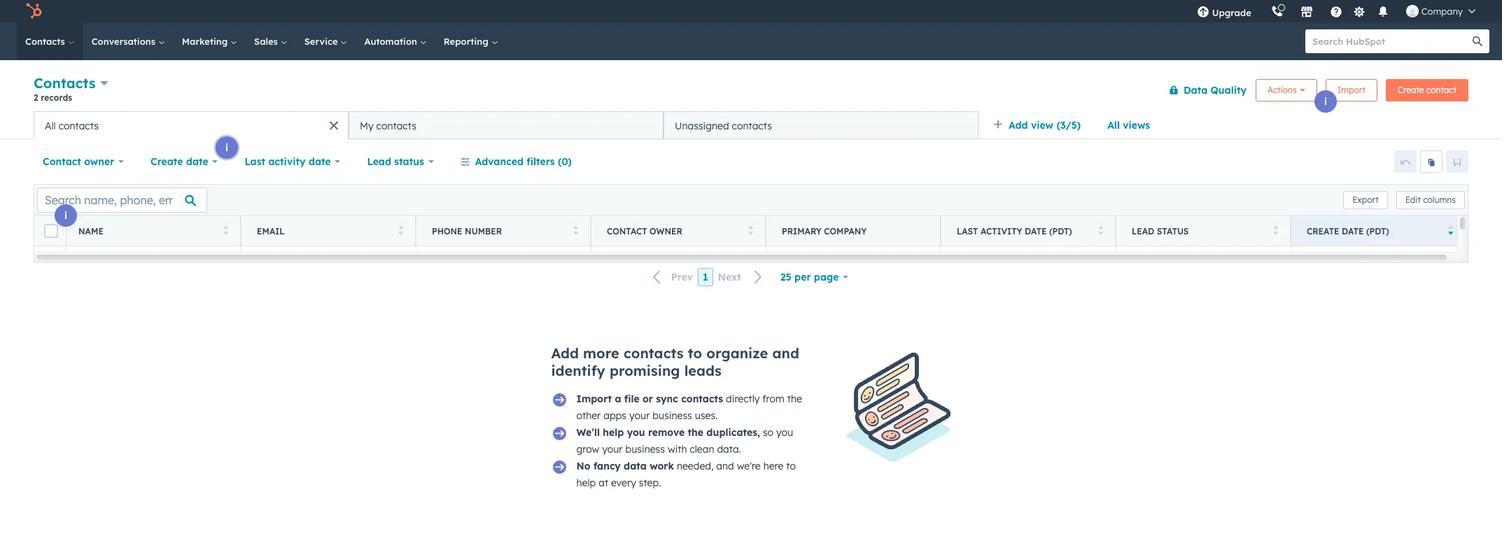 Task type: locate. For each thing, give the bounding box(es) containing it.
i button right actions
[[1315, 90, 1338, 113]]

2 records
[[34, 92, 72, 103]]

0 horizontal spatial to
[[688, 345, 702, 362]]

all for all views
[[1108, 119, 1120, 132]]

0 horizontal spatial (pdt)
[[1050, 226, 1073, 236]]

help down no
[[577, 477, 596, 489]]

you right so
[[777, 426, 794, 439]]

menu item
[[1262, 0, 1265, 22]]

all down '2 records'
[[45, 119, 56, 132]]

lead left "status"
[[1132, 226, 1155, 236]]

jacob simon image
[[1407, 5, 1419, 18]]

1 vertical spatial create
[[151, 155, 183, 168]]

1 vertical spatial add
[[551, 345, 579, 362]]

last for last activity date (pdt)
[[957, 226, 979, 236]]

0 vertical spatial to
[[688, 345, 702, 362]]

1 button
[[698, 268, 713, 286]]

0 horizontal spatial import
[[577, 393, 612, 405]]

1 vertical spatial import
[[577, 393, 612, 405]]

2 vertical spatial i
[[64, 209, 67, 222]]

directly from the other apps your business uses.
[[577, 393, 802, 422]]

contact owner
[[43, 155, 114, 168], [607, 226, 683, 236]]

2 horizontal spatial i button
[[1315, 90, 1338, 113]]

0 vertical spatial contact owner
[[43, 155, 114, 168]]

all
[[1108, 119, 1120, 132], [45, 119, 56, 132]]

marketing
[[182, 36, 230, 47]]

the right from
[[788, 393, 802, 405]]

1 horizontal spatial i button
[[216, 137, 238, 159]]

and down data.
[[717, 460, 734, 473]]

1 vertical spatial to
[[787, 460, 796, 473]]

contacts down hubspot link
[[25, 36, 68, 47]]

you
[[627, 426, 645, 439], [777, 426, 794, 439]]

1 vertical spatial business
[[626, 443, 665, 456]]

contact owner inside contact owner popup button
[[43, 155, 114, 168]]

last inside 'popup button'
[[245, 155, 265, 168]]

0 vertical spatial import
[[1338, 84, 1366, 95]]

and inside add more contacts to organize and identify promising leads
[[773, 345, 800, 362]]

2 you from the left
[[777, 426, 794, 439]]

1 vertical spatial contacts
[[34, 74, 96, 92]]

2 vertical spatial i button
[[55, 204, 77, 227]]

1 horizontal spatial to
[[787, 460, 796, 473]]

menu
[[1187, 0, 1486, 22]]

contacts up records at the top left
[[34, 74, 96, 92]]

(pdt) down export button on the top
[[1367, 226, 1390, 236]]

quality
[[1211, 84, 1247, 96]]

date down all contacts button
[[186, 155, 208, 168]]

0 vertical spatial business
[[653, 410, 692, 422]]

data
[[1184, 84, 1208, 96]]

2 date from the left
[[309, 155, 331, 168]]

import up other
[[577, 393, 612, 405]]

0 horizontal spatial create
[[151, 155, 183, 168]]

create for create date (pdt)
[[1307, 226, 1340, 236]]

all views
[[1108, 119, 1151, 132]]

2 vertical spatial create
[[1307, 226, 1340, 236]]

contact down 'all contacts'
[[43, 155, 81, 168]]

0 vertical spatial and
[[773, 345, 800, 362]]

2 all from the left
[[45, 119, 56, 132]]

settings link
[[1351, 4, 1369, 19]]

1 date from the left
[[186, 155, 208, 168]]

0 vertical spatial last
[[245, 155, 265, 168]]

owner
[[84, 155, 114, 168], [650, 226, 683, 236]]

lead for lead status
[[1132, 226, 1155, 236]]

1 horizontal spatial you
[[777, 426, 794, 439]]

i button right create date at the left top
[[216, 137, 238, 159]]

date
[[1025, 226, 1047, 236], [1343, 226, 1364, 236]]

5 press to sort. image from the left
[[1273, 225, 1279, 235]]

i down contact owner popup button
[[64, 209, 67, 222]]

date down export button on the top
[[1343, 226, 1364, 236]]

add view (3/5) button
[[985, 111, 1099, 139]]

you left remove
[[627, 426, 645, 439]]

owner up search name, phone, email addresses, or company search box
[[84, 155, 114, 168]]

0 vertical spatial lead
[[367, 155, 391, 168]]

1 vertical spatial i
[[225, 141, 228, 154]]

descending sort. press to sort ascending. image
[[1449, 225, 1454, 235]]

1 horizontal spatial date
[[309, 155, 331, 168]]

contacts up uses. at the left of the page
[[682, 393, 724, 405]]

create inside popup button
[[151, 155, 183, 168]]

last activity date button
[[236, 148, 350, 176]]

0 horizontal spatial lead
[[367, 155, 391, 168]]

with
[[668, 443, 687, 456]]

and up from
[[773, 345, 800, 362]]

0 vertical spatial i
[[1325, 95, 1328, 108]]

the up clean
[[688, 426, 704, 439]]

you inside so you grow your business with clean data.
[[777, 426, 794, 439]]

calling icon image
[[1272, 6, 1284, 18]]

1 horizontal spatial (pdt)
[[1367, 226, 1390, 236]]

lead inside popup button
[[367, 155, 391, 168]]

1 press to sort. image from the left
[[223, 225, 228, 235]]

5 press to sort. element from the left
[[1098, 225, 1104, 237]]

duplicates,
[[707, 426, 760, 439]]

owner up the prev button
[[650, 226, 683, 236]]

press to sort. element for lead status
[[1273, 225, 1279, 237]]

1 vertical spatial lead
[[1132, 226, 1155, 236]]

date right activity
[[309, 155, 331, 168]]

contacts link
[[17, 22, 83, 60]]

records
[[41, 92, 72, 103]]

marketplaces button
[[1293, 0, 1322, 22]]

1 (pdt) from the left
[[1050, 226, 1073, 236]]

to inside needed, and we're here to help at every step.
[[787, 460, 796, 473]]

all contacts
[[45, 119, 99, 132]]

3 press to sort. element from the left
[[573, 225, 578, 237]]

press to sort. element for phone number
[[573, 225, 578, 237]]

create date button
[[142, 148, 227, 176]]

2 horizontal spatial i
[[1325, 95, 1328, 108]]

1 vertical spatial your
[[602, 443, 623, 456]]

(pdt) right activity
[[1050, 226, 1073, 236]]

descending sort. press to sort ascending. element
[[1449, 225, 1454, 237]]

1 horizontal spatial help
[[603, 426, 624, 439]]

1 horizontal spatial your
[[630, 410, 650, 422]]

contacts down records at the top left
[[59, 119, 99, 132]]

automation link
[[356, 22, 435, 60]]

to left organize
[[688, 345, 702, 362]]

contact owner down 'all contacts'
[[43, 155, 114, 168]]

0 vertical spatial the
[[788, 393, 802, 405]]

1 horizontal spatial contact owner
[[607, 226, 683, 236]]

status
[[394, 155, 424, 168]]

1 horizontal spatial all
[[1108, 119, 1120, 132]]

all inside button
[[45, 119, 56, 132]]

add inside popup button
[[1009, 119, 1028, 132]]

data.
[[717, 443, 741, 456]]

1 vertical spatial and
[[717, 460, 734, 473]]

1 horizontal spatial lead
[[1132, 226, 1155, 236]]

business up data on the bottom left
[[626, 443, 665, 456]]

search button
[[1466, 29, 1490, 53]]

2 press to sort. image from the left
[[573, 225, 578, 235]]

1 vertical spatial last
[[957, 226, 979, 236]]

add for add view (3/5)
[[1009, 119, 1028, 132]]

1 horizontal spatial contact
[[607, 226, 647, 236]]

apps
[[604, 410, 627, 422]]

your down file
[[630, 410, 650, 422]]

create contact button
[[1386, 79, 1469, 101]]

contacts right my
[[376, 119, 417, 132]]

create for create date
[[151, 155, 183, 168]]

to
[[688, 345, 702, 362], [787, 460, 796, 473]]

last activity date (pdt)
[[957, 226, 1073, 236]]

lead left status
[[367, 155, 391, 168]]

last
[[245, 155, 265, 168], [957, 226, 979, 236]]

Search HubSpot search field
[[1306, 29, 1478, 53]]

1 vertical spatial contact
[[607, 226, 647, 236]]

4 press to sort. image from the left
[[1098, 225, 1104, 235]]

0 horizontal spatial last
[[245, 155, 265, 168]]

company button
[[1398, 0, 1485, 22]]

advanced
[[475, 155, 524, 168]]

0 vertical spatial help
[[603, 426, 624, 439]]

organize
[[707, 345, 768, 362]]

calling icon button
[[1266, 2, 1290, 20]]

to right here
[[787, 460, 796, 473]]

all left views
[[1108, 119, 1120, 132]]

0 horizontal spatial and
[[717, 460, 734, 473]]

0 vertical spatial contacts
[[25, 36, 68, 47]]

0 horizontal spatial contact
[[43, 155, 81, 168]]

press to sort. element for last activity date (pdt)
[[1098, 225, 1104, 237]]

date right activity
[[1025, 226, 1047, 236]]

last for last activity date
[[245, 155, 265, 168]]

contacts
[[59, 119, 99, 132], [376, 119, 417, 132], [732, 119, 772, 132], [624, 345, 684, 362], [682, 393, 724, 405]]

contacts inside contacts "link"
[[25, 36, 68, 47]]

1 horizontal spatial add
[[1009, 119, 1028, 132]]

help down apps
[[603, 426, 624, 439]]

0 vertical spatial contact
[[43, 155, 81, 168]]

add inside add more contacts to organize and identify promising leads
[[551, 345, 579, 362]]

edit
[[1406, 194, 1421, 205]]

contacts for unassigned contacts
[[732, 119, 772, 132]]

3 press to sort. image from the left
[[748, 225, 754, 235]]

1 horizontal spatial date
[[1343, 226, 1364, 236]]

0 horizontal spatial contact owner
[[43, 155, 114, 168]]

i down all contacts button
[[225, 141, 228, 154]]

help
[[603, 426, 624, 439], [577, 477, 596, 489]]

(3/5)
[[1057, 119, 1081, 132]]

work
[[650, 460, 674, 473]]

0 horizontal spatial owner
[[84, 155, 114, 168]]

create inside button
[[1398, 84, 1425, 95]]

0 horizontal spatial you
[[627, 426, 645, 439]]

no
[[577, 460, 591, 473]]

contacts down the contacts banner
[[732, 119, 772, 132]]

business
[[653, 410, 692, 422], [626, 443, 665, 456]]

0 horizontal spatial add
[[551, 345, 579, 362]]

add view (3/5)
[[1009, 119, 1081, 132]]

advanced filters (0) button
[[451, 148, 581, 176]]

0 vertical spatial owner
[[84, 155, 114, 168]]

2 press to sort. element from the left
[[398, 225, 403, 237]]

date
[[186, 155, 208, 168], [309, 155, 331, 168]]

so you grow your business with clean data.
[[577, 426, 794, 456]]

add
[[1009, 119, 1028, 132], [551, 345, 579, 362]]

your up fancy
[[602, 443, 623, 456]]

0 horizontal spatial date
[[186, 155, 208, 168]]

0 horizontal spatial i button
[[55, 204, 77, 227]]

(pdt)
[[1050, 226, 1073, 236], [1367, 226, 1390, 236]]

1 horizontal spatial last
[[957, 226, 979, 236]]

1 vertical spatial owner
[[650, 226, 683, 236]]

1 all from the left
[[1108, 119, 1120, 132]]

help image
[[1330, 6, 1343, 19]]

0 horizontal spatial your
[[602, 443, 623, 456]]

1 horizontal spatial and
[[773, 345, 800, 362]]

my contacts
[[360, 119, 417, 132]]

2
[[34, 92, 38, 103]]

i button
[[1315, 90, 1338, 113], [216, 137, 238, 159], [55, 204, 77, 227]]

import down search hubspot search field at the top right of page
[[1338, 84, 1366, 95]]

unassigned contacts
[[675, 119, 772, 132]]

business up we'll help you remove the duplicates,
[[653, 410, 692, 422]]

contacts
[[25, 36, 68, 47], [34, 74, 96, 92]]

add left view
[[1009, 119, 1028, 132]]

reporting link
[[435, 22, 507, 60]]

press to sort. image for phone number
[[573, 225, 578, 235]]

contact up the prev button
[[607, 226, 647, 236]]

press to sort. element
[[223, 225, 228, 237], [398, 225, 403, 237], [573, 225, 578, 237], [748, 225, 754, 237], [1098, 225, 1104, 237], [1273, 225, 1279, 237]]

activity
[[981, 226, 1023, 236]]

import inside button
[[1338, 84, 1366, 95]]

add for add more contacts to organize and identify promising leads
[[551, 345, 579, 362]]

1 vertical spatial help
[[577, 477, 596, 489]]

i
[[1325, 95, 1328, 108], [225, 141, 228, 154], [64, 209, 67, 222]]

1 vertical spatial i button
[[216, 137, 238, 159]]

more
[[583, 345, 620, 362]]

Search name, phone, email addresses, or company search field
[[37, 187, 207, 213]]

6 press to sort. element from the left
[[1273, 225, 1279, 237]]

1 horizontal spatial import
[[1338, 84, 1366, 95]]

next
[[718, 271, 742, 284]]

unassigned contacts button
[[664, 111, 979, 139]]

0 vertical spatial create
[[1398, 84, 1425, 95]]

2 horizontal spatial create
[[1398, 84, 1425, 95]]

press to sort. image
[[223, 225, 228, 235], [573, 225, 578, 235], [748, 225, 754, 235], [1098, 225, 1104, 235], [1273, 225, 1279, 235]]

hubspot image
[[25, 3, 42, 20]]

and
[[773, 345, 800, 362], [717, 460, 734, 473]]

status
[[1157, 226, 1189, 236]]

import for import
[[1338, 84, 1366, 95]]

0 vertical spatial your
[[630, 410, 650, 422]]

per
[[795, 271, 811, 284]]

identify
[[551, 362, 606, 380]]

1 horizontal spatial i
[[225, 141, 228, 154]]

so
[[763, 426, 774, 439]]

conversations
[[92, 36, 158, 47]]

sales
[[254, 36, 281, 47]]

0 horizontal spatial all
[[45, 119, 56, 132]]

search image
[[1473, 36, 1483, 46]]

contact owner up the prev button
[[607, 226, 683, 236]]

contact
[[1427, 84, 1457, 95]]

fancy
[[594, 460, 621, 473]]

0 horizontal spatial date
[[1025, 226, 1047, 236]]

0 horizontal spatial i
[[64, 209, 67, 222]]

i button left the name
[[55, 204, 77, 227]]

i right actions popup button
[[1325, 95, 1328, 108]]

0 vertical spatial add
[[1009, 119, 1028, 132]]

add left more
[[551, 345, 579, 362]]

1 vertical spatial the
[[688, 426, 704, 439]]

1 horizontal spatial the
[[788, 393, 802, 405]]

1 horizontal spatial create
[[1307, 226, 1340, 236]]

marketplaces image
[[1301, 6, 1314, 19]]

4 press to sort. element from the left
[[748, 225, 754, 237]]

contacts up import a file or sync contacts
[[624, 345, 684, 362]]

0 horizontal spatial help
[[577, 477, 596, 489]]



Task type: describe. For each thing, give the bounding box(es) containing it.
contacts inside contacts popup button
[[34, 74, 96, 92]]

needed, and we're here to help at every step.
[[577, 460, 796, 489]]

all views link
[[1099, 111, 1160, 139]]

1 date from the left
[[1025, 226, 1047, 236]]

last activity date
[[245, 155, 331, 168]]

actions
[[1268, 84, 1297, 95]]

number
[[465, 226, 502, 236]]

directly
[[726, 393, 760, 405]]

and inside needed, and we're here to help at every step.
[[717, 460, 734, 473]]

2 date from the left
[[1343, 226, 1364, 236]]

menu containing company
[[1187, 0, 1486, 22]]

conversations link
[[83, 22, 174, 60]]

pagination navigation
[[645, 268, 772, 287]]

edit columns
[[1406, 194, 1457, 205]]

data quality
[[1184, 84, 1247, 96]]

date inside 'popup button'
[[309, 155, 331, 168]]

service link
[[296, 22, 356, 60]]

or
[[643, 393, 653, 405]]

1 you from the left
[[627, 426, 645, 439]]

grow
[[577, 443, 600, 456]]

at
[[599, 477, 609, 489]]

press to sort. image for last activity date (pdt)
[[1098, 225, 1104, 235]]

data
[[624, 460, 647, 473]]

filters
[[527, 155, 555, 168]]

import button
[[1326, 79, 1378, 101]]

upgrade image
[[1197, 6, 1210, 19]]

notifications image
[[1377, 6, 1390, 19]]

company
[[824, 226, 867, 236]]

email
[[257, 226, 285, 236]]

we'll
[[577, 426, 600, 439]]

my contacts button
[[349, 111, 664, 139]]

needed,
[[677, 460, 714, 473]]

your inside so you grow your business with clean data.
[[602, 443, 623, 456]]

25 per page
[[781, 271, 839, 284]]

here
[[764, 460, 784, 473]]

export
[[1353, 194, 1379, 205]]

contacts inside add more contacts to organize and identify promising leads
[[624, 345, 684, 362]]

from
[[763, 393, 785, 405]]

activity
[[268, 155, 306, 168]]

create for create contact
[[1398, 84, 1425, 95]]

advanced filters (0)
[[475, 155, 572, 168]]

other
[[577, 410, 601, 422]]

lead status
[[367, 155, 424, 168]]

owner inside contact owner popup button
[[84, 155, 114, 168]]

help inside needed, and we're here to help at every step.
[[577, 477, 596, 489]]

import for import a file or sync contacts
[[577, 393, 612, 405]]

0 vertical spatial i button
[[1315, 90, 1338, 113]]

name
[[78, 226, 104, 236]]

automation
[[364, 36, 420, 47]]

import a file or sync contacts
[[577, 393, 724, 405]]

help button
[[1325, 0, 1349, 22]]

remove
[[648, 426, 685, 439]]

contacts button
[[34, 73, 109, 93]]

contacts for all contacts
[[59, 119, 99, 132]]

company
[[1422, 6, 1464, 17]]

sync
[[656, 393, 679, 405]]

step.
[[639, 477, 661, 489]]

phone
[[432, 226, 463, 236]]

views
[[1123, 119, 1151, 132]]

view
[[1031, 119, 1054, 132]]

next button
[[713, 268, 772, 287]]

1 press to sort. element from the left
[[223, 225, 228, 237]]

25 per page button
[[772, 263, 858, 291]]

1 horizontal spatial owner
[[650, 226, 683, 236]]

to inside add more contacts to organize and identify promising leads
[[688, 345, 702, 362]]

clean
[[690, 443, 715, 456]]

business inside directly from the other apps your business uses.
[[653, 410, 692, 422]]

date inside popup button
[[186, 155, 208, 168]]

add more contacts to organize and identify promising leads
[[551, 345, 800, 380]]

page
[[814, 271, 839, 284]]

prev
[[671, 271, 693, 284]]

upgrade
[[1213, 7, 1252, 18]]

columns
[[1424, 194, 1457, 205]]

notifications button
[[1372, 0, 1395, 22]]

contacts for my contacts
[[376, 119, 417, 132]]

business inside so you grow your business with clean data.
[[626, 443, 665, 456]]

your inside directly from the other apps your business uses.
[[630, 410, 650, 422]]

unassigned
[[675, 119, 729, 132]]

uses.
[[695, 410, 718, 422]]

lead for lead status
[[367, 155, 391, 168]]

(0)
[[558, 155, 572, 168]]

file
[[625, 393, 640, 405]]

1
[[703, 271, 708, 284]]

phone number
[[432, 226, 502, 236]]

press to sort. element for contact owner
[[748, 225, 754, 237]]

service
[[304, 36, 341, 47]]

25
[[781, 271, 792, 284]]

primary company column header
[[766, 216, 942, 246]]

press to sort. image for contact owner
[[748, 225, 754, 235]]

lead status
[[1132, 226, 1189, 236]]

contacts banner
[[34, 72, 1469, 111]]

contact inside popup button
[[43, 155, 81, 168]]

leads
[[685, 362, 722, 380]]

settings image
[[1354, 6, 1366, 19]]

hubspot link
[[17, 3, 53, 20]]

every
[[611, 477, 636, 489]]

we're
[[737, 460, 761, 473]]

press to sort. image
[[398, 225, 403, 235]]

create date (pdt)
[[1307, 226, 1390, 236]]

all for all contacts
[[45, 119, 56, 132]]

2 (pdt) from the left
[[1367, 226, 1390, 236]]

press to sort. element for email
[[398, 225, 403, 237]]

1 vertical spatial contact owner
[[607, 226, 683, 236]]

a
[[615, 393, 622, 405]]

primary company
[[782, 226, 867, 236]]

no fancy data work
[[577, 460, 674, 473]]

0 horizontal spatial the
[[688, 426, 704, 439]]

press to sort. image for lead status
[[1273, 225, 1279, 235]]

all contacts button
[[34, 111, 349, 139]]

we'll help you remove the duplicates,
[[577, 426, 760, 439]]

export button
[[1344, 191, 1388, 209]]

the inside directly from the other apps your business uses.
[[788, 393, 802, 405]]

create contact
[[1398, 84, 1457, 95]]

sales link
[[246, 22, 296, 60]]



Task type: vqa. For each thing, say whether or not it's contained in the screenshot.
sync
yes



